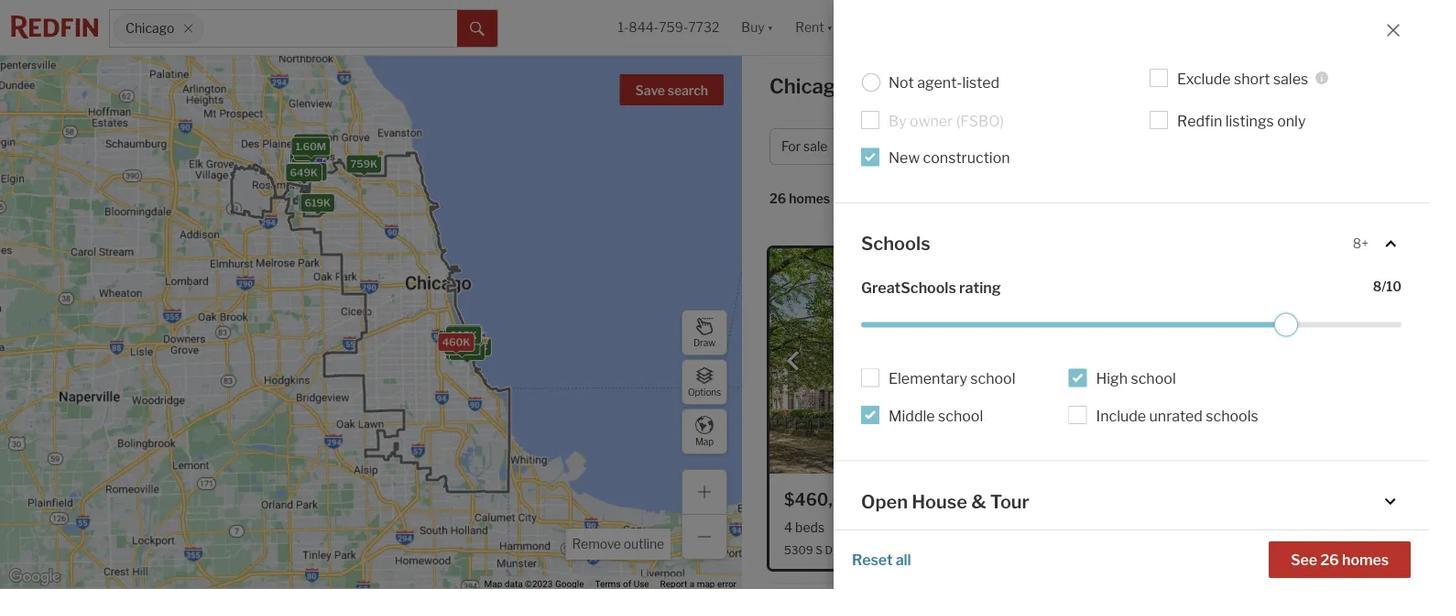 Task type: vqa. For each thing, say whether or not it's contained in the screenshot.
Map
yes



Task type: describe. For each thing, give the bounding box(es) containing it.
home type button
[[955, 128, 1068, 165]]

2,098 sq ft
[[1224, 520, 1290, 535]]

1-844-759-7732
[[618, 20, 720, 35]]

844-
[[629, 20, 659, 35]]

rating
[[960, 280, 1001, 297]]

ft for 2,098 sq ft
[[1280, 520, 1290, 535]]

middle school
[[889, 407, 984, 425]]

listings
[[1226, 112, 1275, 130]]

guide
[[1360, 80, 1399, 98]]

4 beds for 2,268 sq ft (lot)
[[784, 520, 825, 535]]

agent-
[[918, 74, 963, 92]]

previous button image
[[784, 352, 803, 370]]

420k
[[449, 328, 477, 340]]

(fsbo)
[[956, 112, 1005, 130]]

elementary
[[889, 370, 968, 388]]

0 vertical spatial 549k
[[294, 152, 322, 164]]

schools
[[1206, 407, 1259, 425]]

s for 5309
[[816, 543, 823, 557]]

5309
[[784, 543, 814, 557]]

save search button
[[620, 74, 724, 105]]

460k
[[442, 336, 470, 348]]

exclude short sales
[[1178, 70, 1309, 88]]

beds for 2,268
[[796, 520, 825, 535]]

(lot) for 1,846 sq ft (lot)
[[1367, 520, 1390, 535]]

photos
[[1287, 195, 1337, 213]]

chicago
[[126, 21, 174, 36]]

see
[[1291, 551, 1318, 569]]

8+
[[1353, 236, 1369, 252]]

photo of 5309 s drexel ave, chicago, il 60615 image
[[770, 248, 1076, 474]]

remove chicago image
[[183, 23, 194, 34]]

$460,000
[[784, 489, 868, 510]]

school for elementary school
[[971, 370, 1016, 388]]

640k
[[447, 339, 475, 351]]

/10
[[1382, 280, 1402, 295]]

ft for 1,846 sq ft (lot)
[[1354, 520, 1364, 535]]

save
[[636, 83, 665, 99]]

include unrated schools
[[1097, 407, 1259, 425]]

ave, for dorchester
[[1207, 543, 1229, 557]]

1.69m
[[450, 345, 480, 357]]

for
[[952, 74, 979, 99]]

8
[[1374, 280, 1382, 295]]

1-844-759-7732 link
[[618, 20, 720, 35]]

8 /10
[[1374, 280, 1402, 295]]

save search
[[636, 83, 708, 99]]

city
[[1328, 80, 1357, 98]]

0 horizontal spatial chicago,
[[770, 74, 852, 99]]

2,098
[[1224, 520, 1261, 535]]

school for high school
[[1131, 370, 1176, 388]]

7732
[[688, 20, 720, 35]]

reset all
[[852, 551, 912, 569]]

market insights link
[[1200, 60, 1310, 100]]

map
[[695, 436, 714, 447]]

60615 for 5472 s dorchester ave, chicago, il 60615
[[1290, 543, 1325, 557]]

type
[[1006, 139, 1033, 154]]

photos button
[[1283, 194, 1358, 223]]

s for 5472
[[1138, 543, 1145, 557]]

remove outline
[[572, 537, 664, 552]]

homes inside button
[[1343, 551, 1389, 569]]

0 horizontal spatial il
[[857, 74, 875, 99]]

submit search image
[[470, 22, 485, 36]]

60615 for 5309 s drexel ave, chicago, il 60615
[[943, 543, 978, 557]]

new
[[889, 149, 920, 167]]

1 horizontal spatial 440k
[[448, 333, 476, 345]]

construction
[[923, 149, 1010, 167]]

575k
[[449, 340, 476, 352]]

sales
[[1274, 70, 1309, 88]]

draw
[[694, 337, 716, 348]]

price button
[[870, 128, 948, 165]]

schools
[[861, 233, 931, 255]]

only
[[1278, 112, 1306, 130]]

chicago, il homes for sale
[[770, 74, 1025, 99]]

1-
[[618, 20, 629, 35]]

4 for 1,846 sq ft (lot)
[[1108, 520, 1116, 535]]

5472 s dorchester ave, chicago, il 60615
[[1108, 543, 1325, 557]]

5472
[[1108, 543, 1136, 557]]

price
[[882, 139, 913, 154]]

high school
[[1097, 370, 1176, 388]]

high
[[1097, 370, 1128, 388]]

820k
[[298, 137, 326, 149]]

3.5 for 1,846 sq ft (lot)
[[1159, 520, 1178, 535]]

il for 5309
[[931, 543, 941, 557]]

699k
[[453, 346, 481, 358]]

0 horizontal spatial 440k
[[298, 146, 326, 158]]

4 for 2,268 sq ft (lot)
[[784, 520, 793, 535]]

units
[[462, 341, 488, 353]]

825k
[[450, 330, 477, 342]]

homes
[[879, 74, 947, 99]]

il for 5472
[[1278, 543, 1288, 557]]

sq for 1,846
[[1337, 520, 1351, 535]]

reset
[[852, 551, 893, 569]]

baths for 2,268 sq ft (lot)
[[857, 520, 891, 535]]

435k
[[303, 197, 331, 209]]

remove outline button
[[566, 529, 671, 560]]



Task type: locate. For each thing, give the bounding box(es) containing it.
not
[[889, 74, 914, 92]]

table
[[1361, 195, 1399, 213]]

—
[[901, 520, 912, 535]]

625k
[[451, 328, 478, 340], [449, 340, 476, 352]]

1 horizontal spatial il
[[931, 543, 941, 557]]

2,268
[[953, 520, 988, 535]]

elementary school
[[889, 370, 1016, 388]]

market insights | city guide
[[1200, 80, 1399, 98]]

redfin listings only
[[1178, 112, 1306, 130]]

3.5
[[835, 520, 854, 535], [1159, 520, 1178, 535]]

draw button
[[682, 310, 728, 356]]

(lot) for 2,268 sq ft (lot)
[[1020, 520, 1043, 535]]

0 horizontal spatial 4
[[784, 520, 793, 535]]

26
[[770, 191, 787, 207], [1321, 551, 1340, 569]]

649k
[[290, 167, 318, 179]]

3.5 for 2,268 sq ft (lot)
[[835, 520, 854, 535]]

sq right 1,846
[[1337, 520, 1351, 535]]

(lot) up see 26 homes
[[1367, 520, 1390, 535]]

baths up 5309 s drexel ave, chicago, il 60615
[[857, 520, 891, 535]]

549k up 950k
[[294, 152, 322, 164]]

1 sq from the left
[[916, 520, 930, 535]]

1 horizontal spatial chicago,
[[885, 543, 929, 557]]

2 units
[[454, 341, 488, 353]]

ave,
[[861, 543, 882, 557], [1207, 543, 1229, 557]]

619k
[[305, 197, 331, 209]]

ave, down 2,098
[[1207, 543, 1229, 557]]

s right 5309
[[816, 543, 823, 557]]

redfin
[[1178, 112, 1223, 130]]

sq right —
[[916, 520, 930, 535]]

photo of 5472 s dorchester ave, chicago, il 60615 image
[[1093, 248, 1399, 474]]

2 4 from the left
[[1108, 520, 1116, 535]]

by owner (fsbo)
[[889, 112, 1005, 130]]

3 sq from the left
[[1263, 520, 1278, 535]]

1 horizontal spatial 4 beds
[[1108, 520, 1148, 535]]

0 horizontal spatial baths
[[857, 520, 891, 535]]

3.5 baths up 5309 s drexel ave, chicago, il 60615
[[835, 520, 891, 535]]

house
[[912, 491, 968, 513]]

exclude
[[1178, 70, 1231, 88]]

tour
[[990, 491, 1030, 513]]

homes
[[789, 191, 830, 207], [1343, 551, 1389, 569]]

ft for — sq ft
[[933, 520, 943, 535]]

None search field
[[204, 10, 457, 47]]

60615 down 1,846
[[1290, 543, 1325, 557]]

homes inside 26 homes • sort : recommended
[[789, 191, 830, 207]]

1 horizontal spatial 4
[[1108, 520, 1116, 535]]

il left see
[[1278, 543, 1288, 557]]

chicago, for 5472
[[1232, 543, 1276, 557]]

2 s from the left
[[1138, 543, 1145, 557]]

0 horizontal spatial beds
[[796, 520, 825, 535]]

440k
[[298, 146, 326, 158], [448, 333, 476, 345]]

4 beds up 5309
[[784, 520, 825, 535]]

2 (lot) from the left
[[1367, 520, 1390, 535]]

0 vertical spatial homes
[[789, 191, 830, 207]]

by
[[889, 112, 907, 130]]

1 vertical spatial 549k
[[289, 166, 317, 178]]

ft up see 26 homes
[[1354, 520, 1364, 535]]

for
[[782, 139, 801, 154]]

all
[[896, 551, 912, 569]]

chicago, down —
[[885, 543, 929, 557]]

1 ft from the left
[[933, 520, 943, 535]]

0 horizontal spatial (lot)
[[1020, 520, 1043, 535]]

3.5 baths for 1,846 sq ft (lot)
[[1159, 520, 1214, 535]]

1 horizontal spatial baths
[[1181, 520, 1214, 535]]

2 beds from the left
[[1119, 520, 1148, 535]]

4 beds
[[784, 520, 825, 535], [1108, 520, 1148, 535]]

4 up 5309
[[784, 520, 793, 535]]

school right elementary
[[971, 370, 1016, 388]]

(lot) down tour on the right bottom of page
[[1020, 520, 1043, 535]]

drexel
[[825, 543, 858, 557]]

include
[[1097, 407, 1147, 425]]

•
[[840, 192, 844, 208]]

1,846 sq ft (lot)
[[1300, 520, 1390, 535]]

1,846
[[1300, 520, 1334, 535]]

3.5 baths
[[835, 520, 891, 535], [1159, 520, 1214, 535]]

school for middle school
[[939, 407, 984, 425]]

new construction
[[889, 149, 1010, 167]]

60615 down 2,268
[[943, 543, 978, 557]]

sq for 2,098
[[1263, 520, 1278, 535]]

chicago, for 5309
[[885, 543, 929, 557]]

446k
[[443, 334, 471, 345]]

home type
[[967, 139, 1033, 154]]

26 down for
[[770, 191, 787, 207]]

1 horizontal spatial homes
[[1343, 551, 1389, 569]]

4
[[784, 520, 793, 535], [1108, 520, 1116, 535]]

recommended button
[[883, 190, 993, 208]]

il down — sq ft
[[931, 543, 941, 557]]

2 ave, from the left
[[1207, 543, 1229, 557]]

sq for —
[[916, 520, 930, 535]]

0 vertical spatial 440k
[[298, 146, 326, 158]]

1 4 from the left
[[784, 520, 793, 535]]

26 homes • sort : recommended
[[770, 191, 978, 208]]

ave, right drexel
[[861, 543, 882, 557]]

1 vertical spatial 440k
[[448, 333, 476, 345]]

dorchester
[[1147, 543, 1205, 557]]

4 ft from the left
[[1354, 520, 1364, 535]]

il left not on the top right of page
[[857, 74, 875, 99]]

baths up 5472 s dorchester ave, chicago, il 60615
[[1181, 520, 1214, 535]]

google image
[[5, 565, 65, 589]]

1 beds from the left
[[796, 520, 825, 535]]

4 beds for 1,846 sq ft (lot)
[[1108, 520, 1148, 535]]

1 horizontal spatial beds
[[1119, 520, 1148, 535]]

market
[[1200, 80, 1251, 98]]

ft down house
[[933, 520, 943, 535]]

4 beds up 5472
[[1108, 520, 1148, 535]]

2
[[454, 341, 460, 353]]

homes down 1,846 sq ft (lot)
[[1343, 551, 1389, 569]]

3 ft from the left
[[1280, 520, 1290, 535]]

short
[[1234, 70, 1271, 88]]

insights
[[1254, 80, 1310, 98]]

greatschools
[[861, 280, 957, 297]]

3.5 baths up dorchester
[[1159, 520, 1214, 535]]

3.5 up drexel
[[835, 520, 854, 535]]

None range field
[[861, 313, 1402, 337]]

s right 5472
[[1138, 543, 1145, 557]]

1 (lot) from the left
[[1020, 520, 1043, 535]]

599k
[[450, 339, 478, 351]]

for sale
[[782, 139, 828, 154]]

homes left •
[[789, 191, 830, 207]]

2 horizontal spatial chicago,
[[1232, 543, 1276, 557]]

sale
[[804, 139, 828, 154]]

0 horizontal spatial homes
[[789, 191, 830, 207]]

759-
[[659, 20, 688, 35]]

school down "elementary school"
[[939, 407, 984, 425]]

0 horizontal spatial 26
[[770, 191, 787, 207]]

1 vertical spatial 26
[[1321, 551, 1340, 569]]

26 inside 26 homes • sort : recommended
[[770, 191, 787, 207]]

0 horizontal spatial ave,
[[861, 543, 882, 557]]

1 baths from the left
[[857, 520, 891, 535]]

listed
[[963, 74, 1000, 92]]

sq for 2,268
[[991, 520, 1005, 535]]

outline
[[624, 537, 664, 552]]

4 up 5472
[[1108, 520, 1116, 535]]

not agent-listed
[[889, 74, 1000, 92]]

549k down 1.60m
[[289, 166, 317, 178]]

2,268 sq ft (lot)
[[953, 520, 1043, 535]]

0 horizontal spatial 3.5
[[835, 520, 854, 535]]

0 horizontal spatial 4 beds
[[784, 520, 825, 535]]

0 vertical spatial 26
[[770, 191, 787, 207]]

4 sq from the left
[[1337, 520, 1351, 535]]

1 horizontal spatial 3.5
[[1159, 520, 1178, 535]]

chicago, down 2,098 sq ft on the right bottom
[[1232, 543, 1276, 557]]

sq right 2,268
[[991, 520, 1005, 535]]

recommended
[[885, 191, 978, 207]]

ft for 2,268 sq ft (lot)
[[1008, 520, 1018, 535]]

school right high
[[1131, 370, 1176, 388]]

26 right see
[[1321, 551, 1340, 569]]

2 ft from the left
[[1008, 520, 1018, 535]]

see 26 homes
[[1291, 551, 1389, 569]]

1 horizontal spatial s
[[1138, 543, 1145, 557]]

2 baths from the left
[[1181, 520, 1214, 535]]

city guide link
[[1328, 78, 1402, 100]]

beds up 5309
[[796, 520, 825, 535]]

(lot)
[[1020, 520, 1043, 535], [1367, 520, 1390, 535]]

2 horizontal spatial il
[[1278, 543, 1288, 557]]

2 4 beds from the left
[[1108, 520, 1148, 535]]

beds up 5472
[[1119, 520, 1148, 535]]

baths for 1,846 sq ft (lot)
[[1181, 520, 1214, 535]]

2 3.5 baths from the left
[[1159, 520, 1214, 535]]

chicago, up 'sale' at top
[[770, 74, 852, 99]]

1 horizontal spatial 3.5 baths
[[1159, 520, 1214, 535]]

5309 s drexel ave, chicago, il 60615
[[784, 543, 978, 557]]

&
[[972, 491, 987, 513]]

open house & tour link
[[861, 489, 1402, 515]]

owner
[[910, 112, 953, 130]]

878k
[[296, 161, 323, 173]]

open
[[861, 491, 908, 513]]

for sale button
[[770, 128, 863, 165]]

1 60615 from the left
[[943, 543, 978, 557]]

ft left 1,846
[[1280, 520, 1290, 535]]

2 sq from the left
[[991, 520, 1005, 535]]

open house & tour
[[861, 491, 1030, 513]]

1 horizontal spatial (lot)
[[1367, 520, 1390, 535]]

reset all button
[[852, 542, 912, 578]]

:
[[880, 191, 883, 207]]

sort
[[853, 191, 880, 207]]

unrated
[[1150, 407, 1203, 425]]

759k
[[351, 158, 378, 170]]

table button
[[1358, 194, 1402, 221]]

ave, for drexel
[[861, 543, 882, 557]]

sq right 2,098
[[1263, 520, 1278, 535]]

1 horizontal spatial 60615
[[1290, 543, 1325, 557]]

26 inside see 26 homes button
[[1321, 551, 1340, 569]]

0 horizontal spatial 3.5 baths
[[835, 520, 891, 535]]

1 horizontal spatial 26
[[1321, 551, 1340, 569]]

1 3.5 from the left
[[835, 520, 854, 535]]

home
[[967, 139, 1004, 154]]

2 3.5 from the left
[[1159, 520, 1178, 535]]

|
[[1317, 80, 1321, 98]]

— sq ft
[[901, 520, 943, 535]]

3.5 baths for 2,268 sq ft (lot)
[[835, 520, 891, 535]]

0 horizontal spatial s
[[816, 543, 823, 557]]

1 4 beds from the left
[[784, 520, 825, 535]]

options button
[[682, 359, 728, 405]]

beds for 1,846
[[1119, 520, 1148, 535]]

1 ave, from the left
[[861, 543, 882, 557]]

1 horizontal spatial ave,
[[1207, 543, 1229, 557]]

1 s from the left
[[816, 543, 823, 557]]

1 vertical spatial homes
[[1343, 551, 1389, 569]]

ft down tour on the right bottom of page
[[1008, 520, 1018, 535]]

map region
[[0, 0, 969, 589]]

2 60615 from the left
[[1290, 543, 1325, 557]]

1 3.5 baths from the left
[[835, 520, 891, 535]]

3.5 up dorchester
[[1159, 520, 1178, 535]]

0 horizontal spatial 60615
[[943, 543, 978, 557]]



